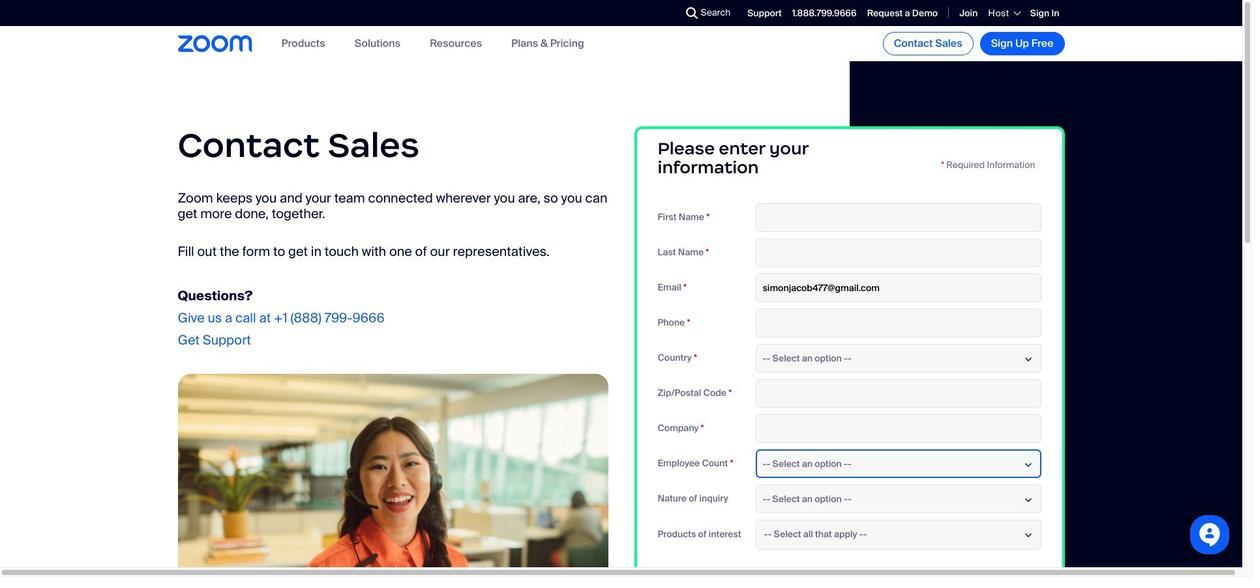 Task type: locate. For each thing, give the bounding box(es) containing it.
customer support agent image
[[178, 374, 608, 578]]

email@yourcompany.com text field
[[756, 274, 1041, 302]]

search image
[[686, 7, 698, 19], [686, 7, 698, 19]]

None search field
[[638, 3, 689, 23]]

zoom logo image
[[178, 35, 252, 52]]

None text field
[[756, 203, 1041, 232], [756, 238, 1041, 267], [756, 309, 1041, 338], [756, 379, 1041, 408], [756, 415, 1041, 443], [756, 203, 1041, 232], [756, 238, 1041, 267], [756, 309, 1041, 338], [756, 379, 1041, 408], [756, 415, 1041, 443]]



Task type: vqa. For each thing, say whether or not it's contained in the screenshot.
Search image
yes



